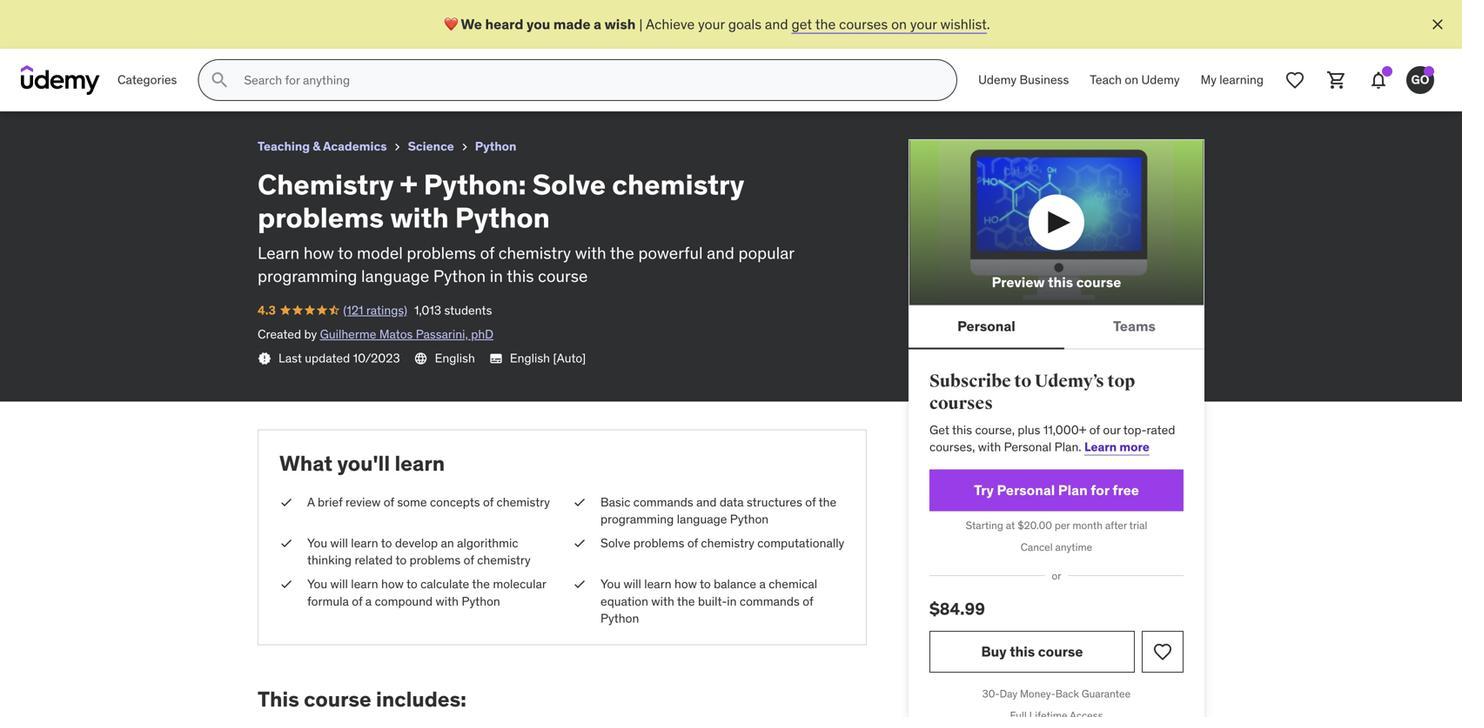 Task type: describe. For each thing, give the bounding box(es) containing it.
goals
[[728, 15, 762, 33]]

get
[[929, 422, 949, 438]]

updated
[[305, 350, 350, 366]]

develop
[[395, 535, 438, 551]]

0 horizontal spatial 1,013
[[124, 30, 151, 46]]

to down develop
[[396, 552, 407, 568]]

to up related
[[381, 535, 392, 551]]

in inside you will learn how to balance a chemical equation with the built-in commands of python
[[727, 593, 737, 609]]

academics
[[323, 138, 387, 154]]

python down python link
[[455, 200, 550, 235]]

2 your from the left
[[910, 15, 937, 33]]

english [auto]
[[510, 350, 586, 366]]

will for formula
[[330, 576, 348, 592]]

or
[[1052, 569, 1061, 582]]

1 vertical spatial students
[[444, 302, 492, 318]]

of inside the you will learn how to calculate the molecular formula of a compound with python
[[352, 593, 362, 609]]

python up the passarini,
[[433, 266, 486, 286]]

1 vertical spatial 1,013
[[414, 302, 441, 318]]

of left the "some"
[[384, 494, 394, 510]]

trial
[[1129, 519, 1147, 532]]

xsmall image for molecular
[[279, 576, 293, 593]]

top
[[1107, 371, 1135, 392]]

basic commands and data structures of the programming language python
[[600, 494, 836, 527]]

of inside get this course, plus 11,000+ of our top-rated courses, with personal plan.
[[1089, 422, 1100, 438]]

and inside chemistry + python: solve chemistry problems with python learn how to model problems of chemistry with the powerful and popular programming language python in this course
[[707, 242, 734, 263]]

|
[[639, 15, 643, 33]]

you for you will learn how to balance a chemical equation with the built-in commands of python
[[600, 576, 621, 592]]

matos
[[379, 326, 413, 342]]

udemy business
[[978, 72, 1069, 88]]

how inside chemistry + python: solve chemistry problems with python learn how to model problems of chemistry with the powerful and popular programming language python in this course
[[304, 242, 334, 263]]

1 horizontal spatial xsmall image
[[390, 140, 404, 154]]

you for you will learn to develop an algorithmic thinking related to problems of chemistry
[[307, 535, 327, 551]]

+
[[400, 167, 417, 202]]

problems inside you will learn to develop an algorithmic thinking related to problems of chemistry
[[410, 552, 461, 568]]

how for you will learn how to calculate the molecular formula of a compound with python
[[381, 576, 404, 592]]

1 horizontal spatial (121
[[343, 302, 363, 318]]

0 vertical spatial and
[[765, 15, 788, 33]]

wishlist
[[940, 15, 987, 33]]

try personal plan for free
[[974, 481, 1139, 499]]

course up 30-day money-back guarantee
[[1038, 643, 1083, 661]]

2 vertical spatial personal
[[997, 481, 1055, 499]]

categories button
[[107, 59, 187, 101]]

udemy image
[[21, 65, 100, 95]]

categories
[[117, 72, 177, 88]]

0 horizontal spatial ratings)
[[76, 30, 117, 46]]

try personal plan for free link
[[929, 470, 1184, 511]]

2 udemy from the left
[[1141, 72, 1180, 88]]

anytime
[[1055, 540, 1092, 554]]

model
[[357, 242, 403, 263]]

programming inside basic commands and data structures of the programming language python
[[600, 511, 674, 527]]

a inside you will learn how to balance a chemical equation with the built-in commands of python
[[759, 576, 766, 592]]

shopping cart with 0 items image
[[1326, 70, 1347, 91]]

0 horizontal spatial 1,013 students
[[124, 30, 201, 46]]

python inside you will learn how to balance a chemical equation with the built-in commands of python
[[600, 610, 639, 626]]

teach on udemy link
[[1079, 59, 1190, 101]]

language inside basic commands and data structures of the programming language python
[[677, 511, 727, 527]]

learn for you will learn to develop an algorithmic thinking related to problems of chemistry
[[351, 535, 378, 551]]

commands inside basic commands and data structures of the programming language python
[[633, 494, 693, 510]]

day
[[1000, 687, 1017, 701]]

learn for you will learn how to balance a chemical equation with the built-in commands of python
[[644, 576, 671, 592]]

at
[[1006, 519, 1015, 532]]

wish
[[604, 15, 636, 33]]

you will learn how to calculate the molecular formula of a compound with python
[[307, 576, 546, 609]]

powerful
[[638, 242, 703, 263]]

created by guilherme matos passarini, phd
[[258, 326, 494, 342]]

rated
[[1147, 422, 1175, 438]]

solve problems of chemistry computationally
[[600, 535, 844, 551]]

heard
[[485, 15, 523, 33]]

problems right model
[[407, 242, 476, 263]]

the inside chemistry + python: solve chemistry problems with python learn how to model problems of chemistry with the powerful and popular programming language python in this course
[[610, 242, 634, 263]]

learn more link
[[1084, 439, 1149, 455]]

30-day money-back guarantee
[[982, 687, 1131, 701]]

chemical
[[769, 576, 817, 592]]

0 vertical spatial students
[[154, 30, 201, 46]]

with inside you will learn how to balance a chemical equation with the built-in commands of python
[[651, 593, 674, 609]]

will for related
[[330, 535, 348, 551]]

30-
[[982, 687, 1000, 701]]

udemy's
[[1035, 371, 1104, 392]]

english for english [auto]
[[510, 350, 550, 366]]

courses,
[[929, 439, 975, 455]]

closed captions image
[[489, 351, 503, 365]]

english for english
[[435, 350, 475, 366]]

to inside you will learn how to balance a chemical equation with the built-in commands of python
[[700, 576, 711, 592]]

1 vertical spatial learn
[[1084, 439, 1117, 455]]

learn for you will learn how to calculate the molecular formula of a compound with python
[[351, 576, 378, 592]]

top-
[[1123, 422, 1147, 438]]

with inside the you will learn how to calculate the molecular formula of a compound with python
[[436, 593, 459, 609]]

1 udemy from the left
[[978, 72, 1017, 88]]

to inside the you will learn how to calculate the molecular formula of a compound with python
[[406, 576, 417, 592]]

achieve
[[646, 15, 695, 33]]

and inside basic commands and data structures of the programming language python
[[696, 494, 717, 510]]

the right get
[[815, 15, 836, 33]]

will for equation
[[624, 576, 641, 592]]

structures
[[747, 494, 802, 510]]

go
[[1411, 72, 1429, 88]]

learn more
[[1084, 439, 1149, 455]]

in inside chemistry + python: solve chemistry problems with python learn how to model problems of chemistry with the powerful and popular programming language python in this course
[[490, 266, 503, 286]]

of inside you will learn to develop an algorithmic thinking related to problems of chemistry
[[464, 552, 474, 568]]

teams
[[1113, 317, 1156, 335]]

teaching & academics link
[[258, 136, 387, 157]]

of down basic commands and data structures of the programming language python
[[687, 535, 698, 551]]

problems up equation
[[633, 535, 684, 551]]

last
[[278, 350, 302, 366]]

submit search image
[[209, 70, 230, 91]]

this inside chemistry + python: solve chemistry problems with python learn how to model problems of chemistry with the powerful and popular programming language python in this course
[[507, 266, 534, 286]]

Search for anything text field
[[240, 65, 936, 95]]

this for get
[[952, 422, 972, 438]]

you will learn to develop an algorithmic thinking related to problems of chemistry
[[307, 535, 531, 568]]

guilherme matos passarini, phd link
[[320, 326, 494, 342]]

an
[[441, 535, 454, 551]]

programming inside chemistry + python: solve chemistry problems with python learn how to model problems of chemistry with the powerful and popular programming language python in this course
[[258, 266, 357, 286]]

learn inside chemistry + python: solve chemistry problems with python learn how to model problems of chemistry with the powerful and popular programming language python in this course
[[258, 242, 300, 263]]

the inside you will learn how to balance a chemical equation with the built-in commands of python
[[677, 593, 695, 609]]

[auto]
[[553, 350, 586, 366]]

my learning link
[[1190, 59, 1274, 101]]

1 vertical spatial xsmall image
[[258, 352, 272, 365]]

close image
[[1429, 16, 1446, 33]]

problems up model
[[258, 200, 384, 235]]

1 horizontal spatial on
[[1125, 72, 1138, 88]]

back
[[1055, 687, 1079, 701]]

guarantee
[[1082, 687, 1131, 701]]

get the courses on your wishlist link
[[791, 15, 987, 33]]

to inside chemistry + python: solve chemistry problems with python learn how to model problems of chemistry with the powerful and popular programming language python in this course
[[338, 242, 353, 263]]

teach on udemy
[[1090, 72, 1180, 88]]

built-
[[698, 593, 727, 609]]

per
[[1055, 519, 1070, 532]]

a inside the you will learn how to calculate the molecular formula of a compound with python
[[365, 593, 372, 609]]

chemistry + python: solve chemistry problems with python learn how to model problems of chemistry with the powerful and popular programming language python in this course
[[258, 167, 794, 286]]

preview
[[992, 273, 1045, 291]]

❤️   we heard you made a wish | achieve your goals and get the courses on your wishlist .
[[444, 15, 990, 33]]

xsmall image for chemical
[[573, 576, 587, 593]]

science link
[[408, 136, 454, 157]]

chemistry inside you will learn to develop an algorithmic thinking related to problems of chemistry
[[477, 552, 531, 568]]

personal inside button
[[957, 317, 1015, 335]]

how for you will learn how to balance a chemical equation with the built-in commands of python
[[674, 576, 697, 592]]

starting at $20.00 per month after trial cancel anytime
[[966, 519, 1147, 554]]

popular
[[738, 242, 794, 263]]

$20.00
[[1018, 519, 1052, 532]]

review
[[345, 494, 381, 510]]

subscribe
[[929, 371, 1011, 392]]

chemistry
[[258, 167, 394, 202]]



Task type: locate. For each thing, give the bounding box(es) containing it.
udemy left business
[[978, 72, 1017, 88]]

on right the teach on the top
[[1125, 72, 1138, 88]]

this up courses,
[[952, 422, 972, 438]]

(121
[[53, 30, 73, 46], [343, 302, 363, 318]]

ratings) up "udemy" image
[[76, 30, 117, 46]]

1 vertical spatial programming
[[600, 511, 674, 527]]

the inside basic commands and data structures of the programming language python
[[819, 494, 836, 510]]

this course includes:
[[258, 686, 466, 712]]

chemistry
[[612, 167, 744, 202], [498, 242, 571, 263], [496, 494, 550, 510], [701, 535, 754, 551], [477, 552, 531, 568]]

1 english from the left
[[435, 350, 475, 366]]

2 english from the left
[[510, 350, 550, 366]]

will
[[330, 535, 348, 551], [330, 576, 348, 592], [624, 576, 641, 592]]

with down calculate
[[436, 593, 459, 609]]

will up formula at left
[[330, 576, 348, 592]]

personal down preview
[[957, 317, 1015, 335]]

this inside get this course, plus 11,000+ of our top-rated courses, with personal plan.
[[952, 422, 972, 438]]

2 vertical spatial a
[[365, 593, 372, 609]]

science
[[408, 138, 454, 154]]

students up "categories"
[[154, 30, 201, 46]]

my learning
[[1201, 72, 1264, 88]]

this right buy
[[1010, 643, 1035, 661]]

0 horizontal spatial how
[[304, 242, 334, 263]]

to up compound
[[406, 576, 417, 592]]

brief
[[318, 494, 343, 510]]

1 horizontal spatial ratings)
[[366, 302, 407, 318]]

learn
[[258, 242, 300, 263], [1084, 439, 1117, 455]]

python inside the you will learn how to calculate the molecular formula of a compound with python
[[462, 593, 500, 609]]

1 unread notification image
[[1382, 66, 1392, 77]]

1,013 students up the passarini,
[[414, 302, 492, 318]]

python down data
[[730, 511, 769, 527]]

get
[[791, 15, 812, 33]]

1 vertical spatial (121 ratings)
[[343, 302, 407, 318]]

xsmall image left "science" link
[[390, 140, 404, 154]]

1 vertical spatial (121
[[343, 302, 363, 318]]

4.3 up created
[[258, 302, 276, 318]]

and left get
[[765, 15, 788, 33]]

buy this course
[[981, 643, 1083, 661]]

and left data
[[696, 494, 717, 510]]

preview this course button
[[909, 139, 1204, 306]]

xsmall image for programming
[[573, 494, 587, 511]]

with inside get this course, plus 11,000+ of our top-rated courses, with personal plan.
[[978, 439, 1001, 455]]

learn up the "some"
[[395, 450, 445, 477]]

4.3 up "udemy" image
[[14, 30, 32, 46]]

0 horizontal spatial students
[[154, 30, 201, 46]]

0 vertical spatial a
[[594, 15, 601, 33]]

the up computationally
[[819, 494, 836, 510]]

0 horizontal spatial programming
[[258, 266, 357, 286]]

10/2023
[[353, 350, 400, 366]]

with up model
[[390, 200, 449, 235]]

learn down related
[[351, 576, 378, 592]]

you inside you will learn how to balance a chemical equation with the built-in commands of python
[[600, 576, 621, 592]]

of right the concepts
[[483, 494, 494, 510]]

your left goals
[[698, 15, 725, 33]]

0 horizontal spatial wishlist image
[[1152, 641, 1173, 662]]

this up the english [auto]
[[507, 266, 534, 286]]

1 vertical spatial wishlist image
[[1152, 641, 1173, 662]]

how left balance
[[674, 576, 697, 592]]

tab list
[[909, 306, 1204, 349]]

get this course, plus 11,000+ of our top-rated courses, with personal plan.
[[929, 422, 1175, 455]]

1 vertical spatial and
[[707, 242, 734, 263]]

xsmall image
[[390, 140, 404, 154], [258, 352, 272, 365]]

students
[[154, 30, 201, 46], [444, 302, 492, 318]]

personal up '$20.00'
[[997, 481, 1055, 499]]

&
[[313, 138, 320, 154]]

cancel
[[1021, 540, 1053, 554]]

what
[[279, 450, 333, 477]]

learn inside you will learn how to balance a chemical equation with the built-in commands of python
[[644, 576, 671, 592]]

0 horizontal spatial english
[[435, 350, 475, 366]]

1 vertical spatial personal
[[1004, 439, 1052, 455]]

phd
[[471, 326, 494, 342]]

learn up related
[[351, 535, 378, 551]]

(121 ratings) up created by guilherme matos passarini, phd
[[343, 302, 407, 318]]

1 vertical spatial language
[[677, 511, 727, 527]]

students up phd
[[444, 302, 492, 318]]

1 vertical spatial 1,013 students
[[414, 302, 492, 318]]

language up solve problems of chemistry computationally
[[677, 511, 727, 527]]

you will learn how to balance a chemical equation with the built-in commands of python
[[600, 576, 817, 626]]

1 horizontal spatial courses
[[929, 393, 993, 414]]

problems down an
[[410, 552, 461, 568]]

0 horizontal spatial courses
[[839, 15, 888, 33]]

1 horizontal spatial 1,013 students
[[414, 302, 492, 318]]

1 horizontal spatial a
[[594, 15, 601, 33]]

how inside the you will learn how to calculate the molecular formula of a compound with python
[[381, 576, 404, 592]]

personal
[[957, 317, 1015, 335], [1004, 439, 1052, 455], [997, 481, 1055, 499]]

(121 ratings) up "udemy" image
[[53, 30, 117, 46]]

preview this course
[[992, 273, 1121, 291]]

0 horizontal spatial your
[[698, 15, 725, 33]]

formula
[[307, 593, 349, 609]]

1 vertical spatial solve
[[600, 535, 630, 551]]

calculate
[[420, 576, 469, 592]]

0 vertical spatial on
[[891, 15, 907, 33]]

0 vertical spatial solve
[[532, 167, 606, 202]]

courses right get
[[839, 15, 888, 33]]

made
[[553, 15, 591, 33]]

1 vertical spatial ratings)
[[366, 302, 407, 318]]

teaching
[[258, 138, 310, 154]]

courses
[[839, 15, 888, 33], [929, 393, 993, 414]]

1 horizontal spatial programming
[[600, 511, 674, 527]]

buy this course button
[[929, 631, 1135, 673]]

plan.
[[1054, 439, 1081, 455]]

1,013 students
[[124, 30, 201, 46], [414, 302, 492, 318]]

0 vertical spatial 1,013 students
[[124, 30, 201, 46]]

0 horizontal spatial xsmall image
[[258, 352, 272, 365]]

of inside you will learn how to balance a chemical equation with the built-in commands of python
[[803, 593, 813, 609]]

1,013 up the passarini,
[[414, 302, 441, 318]]

ratings) up matos
[[366, 302, 407, 318]]

balance
[[714, 576, 756, 592]]

udemy business link
[[968, 59, 1079, 101]]

will inside you will learn how to balance a chemical equation with the built-in commands of python
[[624, 576, 641, 592]]

of right formula at left
[[352, 593, 362, 609]]

of down python:
[[480, 242, 494, 263]]

1 vertical spatial in
[[727, 593, 737, 609]]

you up "thinking"
[[307, 535, 327, 551]]

you'll
[[337, 450, 390, 477]]

0 horizontal spatial (121
[[53, 30, 73, 46]]

wishlist image
[[1285, 70, 1305, 91], [1152, 641, 1173, 662]]

by
[[304, 326, 317, 342]]

with right equation
[[651, 593, 674, 609]]

1 horizontal spatial your
[[910, 15, 937, 33]]

to left udemy's
[[1014, 371, 1031, 392]]

english right closed captions image
[[510, 350, 550, 366]]

1 horizontal spatial commands
[[740, 593, 800, 609]]

0 vertical spatial xsmall image
[[390, 140, 404, 154]]

you for you will learn how to calculate the molecular formula of a compound with python
[[307, 576, 327, 592]]

xsmall image for chemistry
[[279, 494, 293, 511]]

in down balance
[[727, 593, 737, 609]]

starting
[[966, 519, 1003, 532]]

0 vertical spatial (121 ratings)
[[53, 30, 117, 46]]

how left model
[[304, 242, 334, 263]]

commands right basic
[[633, 494, 693, 510]]

udemy
[[978, 72, 1017, 88], [1141, 72, 1180, 88]]

python inside basic commands and data structures of the programming language python
[[730, 511, 769, 527]]

concepts
[[430, 494, 480, 510]]

learn up equation
[[644, 576, 671, 592]]

course up teams
[[1076, 273, 1121, 291]]

the inside the you will learn how to calculate the molecular formula of a compound with python
[[472, 576, 490, 592]]

in up phd
[[490, 266, 503, 286]]

0 vertical spatial wishlist image
[[1285, 70, 1305, 91]]

language down model
[[361, 266, 429, 286]]

xsmall image for thinking
[[279, 535, 293, 552]]

algorithmic
[[457, 535, 518, 551]]

0 vertical spatial learn
[[258, 242, 300, 263]]

1 vertical spatial on
[[1125, 72, 1138, 88]]

0 horizontal spatial commands
[[633, 494, 693, 510]]

xsmall image
[[458, 140, 472, 154], [279, 494, 293, 511], [573, 494, 587, 511], [279, 535, 293, 552], [573, 535, 587, 552], [279, 576, 293, 593], [573, 576, 587, 593]]

with
[[390, 200, 449, 235], [575, 242, 606, 263], [978, 439, 1001, 455], [436, 593, 459, 609], [651, 593, 674, 609]]

0 vertical spatial commands
[[633, 494, 693, 510]]

course up [auto]
[[538, 266, 588, 286]]

0 horizontal spatial udemy
[[978, 72, 1017, 88]]

to inside subscribe to udemy's top courses
[[1014, 371, 1031, 392]]

1 horizontal spatial how
[[381, 576, 404, 592]]

course right the 'this'
[[304, 686, 371, 712]]

0 horizontal spatial learn
[[258, 242, 300, 263]]

you up formula at left
[[307, 576, 327, 592]]

python up python:
[[475, 138, 516, 154]]

computationally
[[757, 535, 844, 551]]

notifications image
[[1368, 70, 1389, 91]]

what you'll learn
[[279, 450, 445, 477]]

1 vertical spatial courses
[[929, 393, 993, 414]]

udemy left my
[[1141, 72, 1180, 88]]

2 vertical spatial and
[[696, 494, 717, 510]]

1 vertical spatial a
[[759, 576, 766, 592]]

python down equation
[[600, 610, 639, 626]]

you
[[307, 535, 327, 551], [307, 576, 327, 592], [600, 576, 621, 592]]

a right balance
[[759, 576, 766, 592]]

on left wishlist
[[891, 15, 907, 33]]

1 horizontal spatial english
[[510, 350, 550, 366]]

learn inside you will learn to develop an algorithmic thinking related to problems of chemistry
[[351, 535, 378, 551]]

of inside basic commands and data structures of the programming language python
[[805, 494, 816, 510]]

of
[[480, 242, 494, 263], [1089, 422, 1100, 438], [384, 494, 394, 510], [483, 494, 494, 510], [805, 494, 816, 510], [687, 535, 698, 551], [464, 552, 474, 568], [352, 593, 362, 609], [803, 593, 813, 609]]

subscribe to udemy's top courses
[[929, 371, 1135, 414]]

4.3
[[14, 30, 32, 46], [258, 302, 276, 318]]

course language image
[[414, 352, 428, 365]]

1 horizontal spatial 1,013
[[414, 302, 441, 318]]

0 vertical spatial ratings)
[[76, 30, 117, 46]]

molecular
[[493, 576, 546, 592]]

solve
[[532, 167, 606, 202], [600, 535, 630, 551]]

0 horizontal spatial on
[[891, 15, 907, 33]]

1 vertical spatial commands
[[740, 593, 800, 609]]

month
[[1072, 519, 1103, 532]]

of down 'chemical'
[[803, 593, 813, 609]]

$84.99
[[929, 598, 985, 619]]

you up equation
[[600, 576, 621, 592]]

0 horizontal spatial (121 ratings)
[[53, 30, 117, 46]]

try
[[974, 481, 994, 499]]

my
[[1201, 72, 1217, 88]]

you
[[526, 15, 550, 33]]

commands down 'chemical'
[[740, 593, 800, 609]]

of left 'our'
[[1089, 422, 1100, 438]]

equation
[[600, 593, 648, 609]]

in
[[490, 266, 503, 286], [727, 593, 737, 609]]

the right calculate
[[472, 576, 490, 592]]

programming up by
[[258, 266, 357, 286]]

1,013 students up "categories"
[[124, 30, 201, 46]]

2 horizontal spatial how
[[674, 576, 697, 592]]

learn for what you'll learn
[[395, 450, 445, 477]]

programming down basic
[[600, 511, 674, 527]]

personal inside get this course, plus 11,000+ of our top-rated courses, with personal plan.
[[1004, 439, 1052, 455]]

1 horizontal spatial students
[[444, 302, 492, 318]]

language
[[361, 266, 429, 286], [677, 511, 727, 527]]

xsmall image left last
[[258, 352, 272, 365]]

with left powerful
[[575, 242, 606, 263]]

commands inside you will learn how to balance a chemical equation with the built-in commands of python
[[740, 593, 800, 609]]

1 horizontal spatial udemy
[[1141, 72, 1180, 88]]

0 vertical spatial courses
[[839, 15, 888, 33]]

(121 up "udemy" image
[[53, 30, 73, 46]]

of down algorithmic
[[464, 552, 474, 568]]

0 vertical spatial in
[[490, 266, 503, 286]]

the left powerful
[[610, 242, 634, 263]]

a left compound
[[365, 593, 372, 609]]

how up compound
[[381, 576, 404, 592]]

1 horizontal spatial (121 ratings)
[[343, 302, 407, 318]]

ratings)
[[76, 30, 117, 46], [366, 302, 407, 318]]

teaching & academics
[[258, 138, 387, 154]]

english down the passarini,
[[435, 350, 475, 366]]

1 your from the left
[[698, 15, 725, 33]]

1,013 up "categories"
[[124, 30, 151, 46]]

will inside the you will learn how to calculate the molecular formula of a compound with python
[[330, 576, 348, 592]]

0 vertical spatial personal
[[957, 317, 1015, 335]]

1 horizontal spatial learn
[[1084, 439, 1117, 455]]

learning
[[1220, 72, 1264, 88]]

python link
[[475, 136, 516, 157]]

0 horizontal spatial a
[[365, 593, 372, 609]]

to up built-
[[700, 576, 711, 592]]

will inside you will learn to develop an algorithmic thinking related to problems of chemistry
[[330, 535, 348, 551]]

0 vertical spatial language
[[361, 266, 429, 286]]

(121 up the guilherme
[[343, 302, 363, 318]]

guilherme
[[320, 326, 376, 342]]

1 vertical spatial 4.3
[[258, 302, 276, 318]]

learn down 'our'
[[1084, 439, 1117, 455]]

courses down subscribe
[[929, 393, 993, 414]]

a
[[594, 15, 601, 33], [759, 576, 766, 592], [365, 593, 372, 609]]

of right structures
[[805, 494, 816, 510]]

1 horizontal spatial language
[[677, 511, 727, 527]]

learn up created
[[258, 242, 300, 263]]

you have alerts image
[[1424, 66, 1434, 77]]

of inside chemistry + python: solve chemistry problems with python learn how to model problems of chemistry with the powerful and popular programming language python in this course
[[480, 242, 494, 263]]

python down calculate
[[462, 593, 500, 609]]

this
[[258, 686, 299, 712]]

and left popular
[[707, 242, 734, 263]]

0 vertical spatial (121
[[53, 30, 73, 46]]

courses inside subscribe to udemy's top courses
[[929, 393, 993, 414]]

python:
[[424, 167, 526, 202]]

related
[[355, 552, 393, 568]]

learn inside the you will learn how to calculate the molecular formula of a compound with python
[[351, 576, 378, 592]]

you inside the you will learn how to calculate the molecular formula of a compound with python
[[307, 576, 327, 592]]

how inside you will learn how to balance a chemical equation with the built-in commands of python
[[674, 576, 697, 592]]

tab list containing personal
[[909, 306, 1204, 349]]

2 horizontal spatial a
[[759, 576, 766, 592]]

language inside chemistry + python: solve chemistry problems with python learn how to model problems of chemistry with the powerful and popular programming language python in this course
[[361, 266, 429, 286]]

solve inside chemistry + python: solve chemistry problems with python learn how to model problems of chemistry with the powerful and popular programming language python in this course
[[532, 167, 606, 202]]

0 vertical spatial 1,013
[[124, 30, 151, 46]]

with down course,
[[978, 439, 1001, 455]]

our
[[1103, 422, 1121, 438]]

last updated 10/2023
[[278, 350, 400, 366]]

you inside you will learn to develop an algorithmic thinking related to problems of chemistry
[[307, 535, 327, 551]]

0 vertical spatial programming
[[258, 266, 357, 286]]

your left wishlist
[[910, 15, 937, 33]]

1 horizontal spatial 4.3
[[258, 302, 276, 318]]

1 horizontal spatial in
[[727, 593, 737, 609]]

will up "thinking"
[[330, 535, 348, 551]]

basic
[[600, 494, 630, 510]]

this for preview
[[1048, 273, 1073, 291]]

english
[[435, 350, 475, 366], [510, 350, 550, 366]]

the left built-
[[677, 593, 695, 609]]

1 horizontal spatial wishlist image
[[1285, 70, 1305, 91]]

personal down the plus
[[1004, 439, 1052, 455]]

data
[[720, 494, 744, 510]]

go link
[[1399, 59, 1441, 101]]

course inside chemistry + python: solve chemistry problems with python learn how to model problems of chemistry with the powerful and popular programming language python in this course
[[538, 266, 588, 286]]

compound
[[375, 593, 433, 609]]

0 horizontal spatial 4.3
[[14, 30, 32, 46]]

0 vertical spatial 4.3
[[14, 30, 32, 46]]

course,
[[975, 422, 1015, 438]]

0 horizontal spatial in
[[490, 266, 503, 286]]

will up equation
[[624, 576, 641, 592]]

to left model
[[338, 242, 353, 263]]

0 horizontal spatial language
[[361, 266, 429, 286]]

after
[[1105, 519, 1127, 532]]

this right preview
[[1048, 273, 1073, 291]]

this for buy
[[1010, 643, 1035, 661]]

plan
[[1058, 481, 1088, 499]]



Task type: vqa. For each thing, say whether or not it's contained in the screenshot.
Percival,
no



